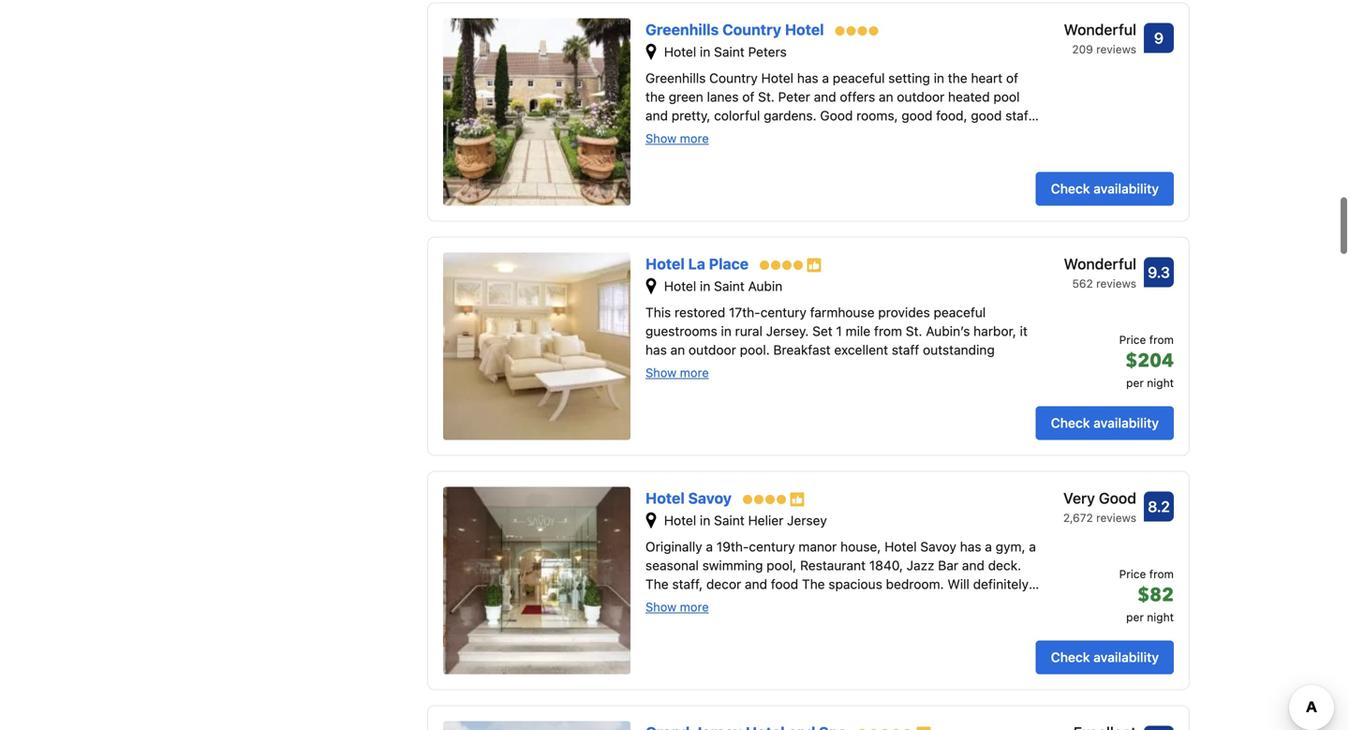 Task type: describe. For each thing, give the bounding box(es) containing it.
spacious
[[829, 577, 883, 592]]

a left "gym,"
[[985, 539, 992, 554]]

1
[[836, 323, 842, 339]]

0 vertical spatial savoy
[[688, 489, 732, 507]]

staff, inside good rooms, good food, good staff, easy parking, good location, accepting of our dogs.
[[1006, 108, 1036, 123]]

price from $204 per night
[[1120, 333, 1174, 389]]

food,
[[937, 108, 968, 123]]

$82
[[1138, 582, 1174, 608]]

location,
[[764, 127, 816, 142]]

good inside good rooms, good food, good staff, easy parking, good location, accepting of our dogs.
[[820, 108, 853, 123]]

from inside the this restored 17th-century farmhouse provides peaceful guestrooms in rural jersey. set 1 mile from st. aubin's harbor, it has an outdoor pool.
[[874, 323, 903, 339]]

pool
[[994, 89, 1020, 105]]

2,672
[[1064, 511, 1094, 524]]

price for $82
[[1120, 567, 1147, 580]]

in inside the this restored 17th-century farmhouse provides peaceful guestrooms in rural jersey. set 1 mile from st. aubin's harbor, it has an outdoor pool.
[[721, 323, 732, 339]]

19th-
[[717, 539, 749, 554]]

1 show from the top
[[646, 131, 677, 145]]

17th-
[[729, 305, 761, 320]]

provides
[[879, 305, 930, 320]]

peter
[[778, 89, 811, 105]]

and up will
[[962, 558, 985, 573]]

again
[[674, 595, 707, 611]]

la
[[688, 255, 706, 273]]

greenhills for greenhills country hotel
[[646, 20, 719, 38]]

scored 9.3 element
[[1144, 257, 1174, 287]]

place
[[709, 255, 749, 273]]

outdoor inside the this restored 17th-century farmhouse provides peaceful guestrooms in rural jersey. set 1 mile from st. aubin's harbor, it has an outdoor pool.
[[689, 342, 737, 358]]

wonderful for 9
[[1064, 20, 1137, 38]]

deck.
[[988, 558, 1022, 573]]

a right "gym,"
[[1029, 539, 1036, 554]]

gardens.
[[764, 108, 817, 123]]

visit
[[646, 595, 670, 611]]

peters
[[748, 44, 787, 59]]

st. for 209 reviews
[[758, 89, 775, 105]]

562
[[1073, 277, 1094, 290]]

dogs.
[[922, 127, 956, 142]]

food
[[771, 577, 799, 592]]

2 horizontal spatial of
[[1007, 70, 1019, 86]]

savoy inside originally a 19th-century manor house, hotel savoy has a gym, a seasonal swimming pool, restaurant 1840, jazz bar and deck. the staff, decor and food  the spacious bedroom.  will definitely visit again
[[921, 539, 957, 554]]

hotel in saint helier jersey
[[664, 512, 827, 528]]

it
[[1020, 323, 1028, 339]]

scored 8.2 element
[[1144, 491, 1174, 521]]

has inside originally a 19th-century manor house, hotel savoy has a gym, a seasonal swimming pool, restaurant 1840, jazz bar and deck. the staff, decor and food  the spacious bedroom.  will definitely visit again
[[960, 539, 982, 554]]

century for 19th-
[[749, 539, 795, 554]]

country for greenhills country hotel has a peaceful setting in the heart of the green lanes of st. peter and offers an outdoor heated pool and pretty, colorful gardens.
[[710, 70, 758, 86]]

and left food
[[745, 577, 768, 592]]

saint for 209 reviews
[[714, 44, 745, 59]]

209
[[1073, 42, 1094, 56]]

very good 2,672 reviews
[[1064, 489, 1137, 524]]

helier
[[748, 512, 784, 528]]

hotel inside greenhills country hotel has a peaceful setting in the heart of the green lanes of st. peter and offers an outdoor heated pool and pretty, colorful gardens.
[[762, 70, 794, 86]]

outdoor inside greenhills country hotel has a peaceful setting in the heart of the green lanes of st. peter and offers an outdoor heated pool and pretty, colorful gardens.
[[897, 89, 945, 105]]

rooms,
[[857, 108, 898, 123]]

easy
[[646, 127, 674, 142]]

peaceful inside greenhills country hotel has a peaceful setting in the heart of the green lanes of st. peter and offers an outdoor heated pool and pretty, colorful gardens.
[[833, 70, 885, 86]]

show for $204
[[646, 366, 677, 380]]

country for greenhills country hotel
[[723, 20, 782, 38]]

guestrooms
[[646, 323, 718, 339]]

outstanding
[[923, 342, 995, 358]]

originally a 19th-century manor house, hotel savoy has a gym, a seasonal swimming pool, restaurant 1840, jazz bar and deck. the staff, decor and food  the spacious bedroom.  will definitely visit again
[[646, 539, 1036, 611]]

this
[[646, 305, 671, 320]]

jazz
[[907, 558, 935, 573]]

in for $204
[[700, 278, 711, 294]]

this restored 17th-century farmhouse provides peaceful guestrooms in rural jersey. set 1 mile from st. aubin's harbor, it has an outdoor pool.
[[646, 305, 1028, 358]]

an inside the this restored 17th-century farmhouse provides peaceful guestrooms in rural jersey. set 1 mile from st. aubin's harbor, it has an outdoor pool.
[[671, 342, 685, 358]]

staff
[[892, 342, 920, 358]]

swimming
[[703, 558, 763, 573]]

check availability for $82
[[1051, 649, 1159, 665]]

setting
[[889, 70, 931, 86]]

wonderful 562 reviews
[[1064, 255, 1137, 290]]

check availability for 209 reviews
[[1051, 181, 1159, 196]]

wonderful 209 reviews
[[1064, 20, 1137, 56]]

hotel savoy, hotel in saint helier jersey image
[[443, 487, 631, 674]]

heart
[[971, 70, 1003, 86]]

set
[[813, 323, 833, 339]]

0 horizontal spatial the
[[646, 89, 665, 105]]

1 horizontal spatial good
[[902, 108, 933, 123]]

saint for $82
[[714, 512, 745, 528]]

9.3
[[1148, 263, 1170, 281]]

aubin's
[[926, 323, 970, 339]]

1 more from the top
[[680, 131, 709, 145]]

per for $82
[[1127, 610, 1144, 624]]

hotel savoy
[[646, 489, 736, 507]]

availability for 209 reviews
[[1094, 181, 1159, 196]]

0 horizontal spatial good
[[730, 127, 761, 142]]

accepting
[[820, 127, 879, 142]]

check availability link for $82
[[1036, 640, 1174, 674]]

check for $82
[[1051, 649, 1091, 665]]

decor
[[707, 577, 742, 592]]

offers
[[840, 89, 876, 105]]

good inside very good 2,672 reviews
[[1099, 489, 1137, 507]]

reviews for 9.3
[[1097, 277, 1137, 290]]

greenhills country hotel has a peaceful setting in the heart of the green lanes of st. peter and offers an outdoor heated pool and pretty, colorful gardens.
[[646, 70, 1020, 123]]

st. for $204
[[906, 323, 923, 339]]

bar
[[938, 558, 959, 573]]

more for $204
[[680, 366, 709, 380]]

and right peter
[[814, 89, 837, 105]]

hotel in saint aubin
[[664, 278, 783, 294]]

century for 17th-
[[761, 305, 807, 320]]

saint for $204
[[714, 278, 745, 294]]

pretty,
[[672, 108, 711, 123]]

breakfast excellent staff outstanding
[[774, 342, 995, 358]]

definitely
[[973, 577, 1029, 592]]

in for $82
[[700, 512, 711, 528]]



Task type: vqa. For each thing, say whether or not it's contained in the screenshot.
first night from the bottom of the page
yes



Task type: locate. For each thing, give the bounding box(es) containing it.
2 wonderful from the top
[[1064, 255, 1137, 273]]

$204
[[1126, 348, 1174, 374]]

rural
[[735, 323, 763, 339]]

restaurant
[[800, 558, 866, 573]]

greenhills inside greenhills country hotel has a peaceful setting in the heart of the green lanes of st. peter and offers an outdoor heated pool and pretty, colorful gardens.
[[646, 70, 706, 86]]

green
[[669, 89, 704, 105]]

1 horizontal spatial savoy
[[921, 539, 957, 554]]

2 vertical spatial show more button
[[646, 599, 709, 614]]

hotel
[[785, 20, 824, 38], [664, 44, 697, 59], [762, 70, 794, 86], [646, 255, 685, 273], [664, 278, 697, 294], [646, 489, 685, 507], [664, 512, 697, 528], [885, 539, 917, 554]]

pool,
[[767, 558, 797, 573]]

0 horizontal spatial an
[[671, 342, 685, 358]]

show more
[[646, 131, 709, 145], [646, 366, 709, 380], [646, 600, 709, 614]]

1 horizontal spatial st.
[[906, 323, 923, 339]]

manor
[[799, 539, 837, 554]]

1 vertical spatial show more button
[[646, 365, 709, 380]]

check availability down price from $82 per night
[[1051, 649, 1159, 665]]

price for $204
[[1120, 333, 1147, 346]]

1 horizontal spatial good
[[1099, 489, 1137, 507]]

country up the "peters"
[[723, 20, 782, 38]]

aubin
[[748, 278, 783, 294]]

in down hotel savoy
[[700, 512, 711, 528]]

of up colorful
[[743, 89, 755, 105]]

reviews right 562 at right top
[[1097, 277, 1137, 290]]

2 per from the top
[[1127, 610, 1144, 624]]

savoy up bar on the bottom right of the page
[[921, 539, 957, 554]]

show more button for $204
[[646, 365, 709, 380]]

jersey
[[787, 512, 827, 528]]

0 vertical spatial show more
[[646, 131, 709, 145]]

and up the easy
[[646, 108, 668, 123]]

1 vertical spatial reviews
[[1097, 277, 1137, 290]]

0 vertical spatial check
[[1051, 181, 1091, 196]]

hotel inside originally a 19th-century manor house, hotel savoy has a gym, a seasonal swimming pool, restaurant 1840, jazz bar and deck. the staff, decor and food  the spacious bedroom.  will definitely visit again
[[885, 539, 917, 554]]

2 reviews from the top
[[1097, 277, 1137, 290]]

1 show more button from the top
[[646, 130, 709, 146]]

saint down greenhills country hotel
[[714, 44, 745, 59]]

jersey.
[[766, 323, 809, 339]]

restored
[[675, 305, 726, 320]]

1 check availability link from the top
[[1036, 172, 1174, 206]]

hotel up the green at top
[[664, 44, 697, 59]]

0 vertical spatial per
[[1127, 376, 1144, 389]]

2 show more from the top
[[646, 366, 709, 380]]

check for 209 reviews
[[1051, 181, 1091, 196]]

peaceful
[[833, 70, 885, 86], [934, 305, 986, 320]]

has up peter
[[797, 70, 819, 86]]

the
[[948, 70, 968, 86], [646, 89, 665, 105]]

1 horizontal spatial the
[[802, 577, 825, 592]]

scored 9 element
[[1144, 23, 1174, 53]]

3 saint from the top
[[714, 512, 745, 528]]

2 more from the top
[[680, 366, 709, 380]]

very
[[1064, 489, 1096, 507]]

1840,
[[870, 558, 903, 573]]

savoy up the hotel in saint helier jersey
[[688, 489, 732, 507]]

night down the $82
[[1147, 610, 1174, 624]]

parking,
[[677, 127, 726, 142]]

1 vertical spatial an
[[671, 342, 685, 358]]

1 vertical spatial price
[[1120, 567, 1147, 580]]

hotel up originally
[[646, 489, 685, 507]]

outdoor down the guestrooms
[[689, 342, 737, 358]]

hotel up 1840,
[[885, 539, 917, 554]]

good down heated
[[971, 108, 1002, 123]]

0 horizontal spatial outdoor
[[689, 342, 737, 358]]

price up $204
[[1120, 333, 1147, 346]]

2 vertical spatial availability
[[1094, 649, 1159, 665]]

1 saint from the top
[[714, 44, 745, 59]]

1 vertical spatial country
[[710, 70, 758, 86]]

1 greenhills from the top
[[646, 20, 719, 38]]

century up jersey.
[[761, 305, 807, 320]]

greenhills for greenhills country hotel has a peaceful setting in the heart of the green lanes of st. peter and offers an outdoor heated pool and pretty, colorful gardens.
[[646, 70, 706, 86]]

0 vertical spatial an
[[879, 89, 894, 105]]

the
[[646, 577, 669, 592], [802, 577, 825, 592]]

st. inside greenhills country hotel has a peaceful setting in the heart of the green lanes of st. peter and offers an outdoor heated pool and pretty, colorful gardens.
[[758, 89, 775, 105]]

1 horizontal spatial the
[[948, 70, 968, 86]]

0 vertical spatial night
[[1147, 376, 1174, 389]]

per inside 'price from $204 per night'
[[1127, 376, 1144, 389]]

the up visit
[[646, 577, 669, 592]]

0 vertical spatial staff,
[[1006, 108, 1036, 123]]

wonderful up 562 at right top
[[1064, 255, 1137, 273]]

an down the guestrooms
[[671, 342, 685, 358]]

reviews for 9
[[1097, 42, 1137, 56]]

the left the green at top
[[646, 89, 665, 105]]

savoy
[[688, 489, 732, 507], [921, 539, 957, 554]]

1 horizontal spatial of
[[883, 127, 895, 142]]

price up the $82
[[1120, 567, 1147, 580]]

good up accepting
[[820, 108, 853, 123]]

1 vertical spatial of
[[743, 89, 755, 105]]

night inside 'price from $204 per night'
[[1147, 376, 1174, 389]]

country
[[723, 20, 782, 38], [710, 70, 758, 86]]

1 vertical spatial night
[[1147, 610, 1174, 624]]

more right visit
[[680, 600, 709, 614]]

from up the $82
[[1150, 567, 1174, 580]]

2 availability from the top
[[1094, 415, 1159, 430]]

house,
[[841, 539, 881, 554]]

1 night from the top
[[1147, 376, 1174, 389]]

availability down price from $82 per night
[[1094, 649, 1159, 665]]

check availability for $204
[[1051, 415, 1159, 430]]

per
[[1127, 376, 1144, 389], [1127, 610, 1144, 624]]

staff,
[[1006, 108, 1036, 123], [672, 577, 703, 592]]

night for $204
[[1147, 376, 1174, 389]]

has inside greenhills country hotel has a peaceful setting in the heart of the green lanes of st. peter and offers an outdoor heated pool and pretty, colorful gardens.
[[797, 70, 819, 86]]

wonderful for 9.3
[[1064, 255, 1137, 273]]

country up lanes
[[710, 70, 758, 86]]

an
[[879, 89, 894, 105], [671, 342, 685, 358]]

show more for $204
[[646, 366, 709, 380]]

0 horizontal spatial peaceful
[[833, 70, 885, 86]]

good
[[820, 108, 853, 123], [1099, 489, 1137, 507]]

an up the rooms, on the right of page
[[879, 89, 894, 105]]

farmhouse
[[810, 305, 875, 320]]

1 vertical spatial check availability link
[[1036, 406, 1174, 440]]

1 availability from the top
[[1094, 181, 1159, 196]]

our
[[899, 127, 919, 142]]

saint down place on the top of page
[[714, 278, 745, 294]]

a up good rooms, good food, good staff, easy parking, good location, accepting of our dogs. at top
[[822, 70, 829, 86]]

show down the guestrooms
[[646, 366, 677, 380]]

0 vertical spatial greenhills
[[646, 20, 719, 38]]

check availability link for $204
[[1036, 406, 1174, 440]]

more
[[680, 131, 709, 145], [680, 366, 709, 380], [680, 600, 709, 614]]

3 show more from the top
[[646, 600, 709, 614]]

hotel la place
[[646, 255, 753, 273]]

show down pretty,
[[646, 131, 677, 145]]

greenhills country hotel, hotel in saint peters image
[[443, 18, 631, 206]]

price inside price from $82 per night
[[1120, 567, 1147, 580]]

1 vertical spatial century
[[749, 539, 795, 554]]

peaceful inside the this restored 17th-century farmhouse provides peaceful guestrooms in rural jersey. set 1 mile from st. aubin's harbor, it has an outdoor pool.
[[934, 305, 986, 320]]

saint up 19th-
[[714, 512, 745, 528]]

show more button down the guestrooms
[[646, 365, 709, 380]]

0 vertical spatial peaceful
[[833, 70, 885, 86]]

good down colorful
[[730, 127, 761, 142]]

0 vertical spatial saint
[[714, 44, 745, 59]]

hotel up the "peters"
[[785, 20, 824, 38]]

1 horizontal spatial staff,
[[1006, 108, 1036, 123]]

1 horizontal spatial an
[[879, 89, 894, 105]]

in left rural
[[721, 323, 732, 339]]

1 show more from the top
[[646, 131, 709, 145]]

1 vertical spatial good
[[1099, 489, 1137, 507]]

1 horizontal spatial peaceful
[[934, 305, 986, 320]]

2 price from the top
[[1120, 567, 1147, 580]]

bedroom.
[[886, 577, 944, 592]]

1 vertical spatial show
[[646, 366, 677, 380]]

excellent
[[835, 342, 889, 358]]

staff, up again
[[672, 577, 703, 592]]

century inside originally a 19th-century manor house, hotel savoy has a gym, a seasonal swimming pool, restaurant 1840, jazz bar and deck. the staff, decor and food  the spacious bedroom.  will definitely visit again
[[749, 539, 795, 554]]

2 vertical spatial check availability
[[1051, 649, 1159, 665]]

staff, inside originally a 19th-century manor house, hotel savoy has a gym, a seasonal swimming pool, restaurant 1840, jazz bar and deck. the staff, decor and food  the spacious bedroom.  will definitely visit again
[[672, 577, 703, 592]]

3 show more button from the top
[[646, 599, 709, 614]]

has down the guestrooms
[[646, 342, 667, 358]]

1 horizontal spatial outdoor
[[897, 89, 945, 105]]

a inside greenhills country hotel has a peaceful setting in the heart of the green lanes of st. peter and offers an outdoor heated pool and pretty, colorful gardens.
[[822, 70, 829, 86]]

0 horizontal spatial good
[[820, 108, 853, 123]]

2 vertical spatial has
[[960, 539, 982, 554]]

in down greenhills country hotel
[[700, 44, 711, 59]]

in inside greenhills country hotel has a peaceful setting in the heart of the green lanes of st. peter and offers an outdoor heated pool and pretty, colorful gardens.
[[934, 70, 945, 86]]

0 vertical spatial show
[[646, 131, 677, 145]]

2 greenhills from the top
[[646, 70, 706, 86]]

of up pool
[[1007, 70, 1019, 86]]

in
[[700, 44, 711, 59], [934, 70, 945, 86], [700, 278, 711, 294], [721, 323, 732, 339], [700, 512, 711, 528]]

1 vertical spatial show more
[[646, 366, 709, 380]]

show more for $82
[[646, 600, 709, 614]]

check availability down 'price from $204 per night'
[[1051, 415, 1159, 430]]

availability up wonderful 562 reviews
[[1094, 181, 1159, 196]]

2 vertical spatial show more
[[646, 600, 709, 614]]

2 vertical spatial check availability link
[[1036, 640, 1174, 674]]

3 check availability link from the top
[[1036, 640, 1174, 674]]

show more down 'seasonal'
[[646, 600, 709, 614]]

0 vertical spatial price
[[1120, 333, 1147, 346]]

2 show from the top
[[646, 366, 677, 380]]

0 horizontal spatial savoy
[[688, 489, 732, 507]]

3 show from the top
[[646, 600, 677, 614]]

has inside the this restored 17th-century farmhouse provides peaceful guestrooms in rural jersey. set 1 mile from st. aubin's harbor, it has an outdoor pool.
[[646, 342, 667, 358]]

good
[[902, 108, 933, 123], [971, 108, 1002, 123], [730, 127, 761, 142]]

2 show more button from the top
[[646, 365, 709, 380]]

and
[[814, 89, 837, 105], [646, 108, 668, 123], [962, 558, 985, 573], [745, 577, 768, 592]]

staff, down pool
[[1006, 108, 1036, 123]]

check availability link up wonderful 562 reviews
[[1036, 172, 1174, 206]]

wonderful up 209
[[1064, 20, 1137, 38]]

good up the our
[[902, 108, 933, 123]]

night down $204
[[1147, 376, 1174, 389]]

check availability link down price from $82 per night
[[1036, 640, 1174, 674]]

0 vertical spatial more
[[680, 131, 709, 145]]

show for $82
[[646, 600, 677, 614]]

pool.
[[740, 342, 770, 358]]

3 more from the top
[[680, 600, 709, 614]]

0 vertical spatial has
[[797, 70, 819, 86]]

0 horizontal spatial has
[[646, 342, 667, 358]]

availability for $204
[[1094, 415, 1159, 430]]

st. left peter
[[758, 89, 775, 105]]

3 check availability from the top
[[1051, 649, 1159, 665]]

greenhills
[[646, 20, 719, 38], [646, 70, 706, 86]]

gym,
[[996, 539, 1026, 554]]

0 vertical spatial availability
[[1094, 181, 1159, 196]]

from up the breakfast excellent staff outstanding
[[874, 323, 903, 339]]

availability down 'price from $204 per night'
[[1094, 415, 1159, 430]]

1 per from the top
[[1127, 376, 1144, 389]]

greenhills up hotel in saint peters
[[646, 20, 719, 38]]

availability for $82
[[1094, 649, 1159, 665]]

colorful
[[714, 108, 760, 123]]

1 vertical spatial saint
[[714, 278, 745, 294]]

1 vertical spatial the
[[646, 89, 665, 105]]

2 check availability link from the top
[[1036, 406, 1174, 440]]

show more down pretty,
[[646, 131, 709, 145]]

show down 'seasonal'
[[646, 600, 677, 614]]

reviews inside wonderful 562 reviews
[[1097, 277, 1137, 290]]

8.2
[[1148, 497, 1170, 515]]

from for $204
[[1150, 333, 1174, 346]]

show more button down pretty,
[[646, 130, 709, 146]]

1 vertical spatial more
[[680, 366, 709, 380]]

per down the $82
[[1127, 610, 1144, 624]]

1 vertical spatial per
[[1127, 610, 1144, 624]]

good right very
[[1099, 489, 1137, 507]]

price from $82 per night
[[1120, 567, 1174, 624]]

peaceful up the aubin's
[[934, 305, 986, 320]]

0 horizontal spatial of
[[743, 89, 755, 105]]

reviews right 2,672
[[1097, 511, 1137, 524]]

0 vertical spatial wonderful
[[1064, 20, 1137, 38]]

1 check availability from the top
[[1051, 181, 1159, 196]]

breakfast
[[774, 342, 831, 358]]

2 check from the top
[[1051, 415, 1091, 430]]

availability
[[1094, 181, 1159, 196], [1094, 415, 1159, 430], [1094, 649, 1159, 665]]

hotel up peter
[[762, 70, 794, 86]]

from for $82
[[1150, 567, 1174, 580]]

night
[[1147, 376, 1174, 389], [1147, 610, 1174, 624]]

1 vertical spatial staff,
[[672, 577, 703, 592]]

show more button for $82
[[646, 599, 709, 614]]

check availability link for 209 reviews
[[1036, 172, 1174, 206]]

heated
[[948, 89, 990, 105]]

of inside good rooms, good food, good staff, easy parking, good location, accepting of our dogs.
[[883, 127, 895, 142]]

1 vertical spatial outdoor
[[689, 342, 737, 358]]

in down 'hotel la place'
[[700, 278, 711, 294]]

in right setting
[[934, 70, 945, 86]]

hotel la place, hotel in saint aubin image
[[443, 252, 631, 440]]

hotel down hotel savoy
[[664, 512, 697, 528]]

an inside greenhills country hotel has a peaceful setting in the heart of the green lanes of st. peter and offers an outdoor heated pool and pretty, colorful gardens.
[[879, 89, 894, 105]]

price inside 'price from $204 per night'
[[1120, 333, 1147, 346]]

0 vertical spatial country
[[723, 20, 782, 38]]

of
[[1007, 70, 1019, 86], [743, 89, 755, 105], [883, 127, 895, 142]]

1 vertical spatial st.
[[906, 323, 923, 339]]

check for $204
[[1051, 415, 1091, 430]]

harbor,
[[974, 323, 1017, 339]]

2 vertical spatial saint
[[714, 512, 745, 528]]

reviews inside wonderful 209 reviews
[[1097, 42, 1137, 56]]

will
[[948, 577, 970, 592]]

2 vertical spatial show
[[646, 600, 677, 614]]

check availability link down 'price from $204 per night'
[[1036, 406, 1174, 440]]

1 vertical spatial has
[[646, 342, 667, 358]]

1 vertical spatial peaceful
[[934, 305, 986, 320]]

0 vertical spatial reviews
[[1097, 42, 1137, 56]]

1 wonderful from the top
[[1064, 20, 1137, 38]]

st. inside the this restored 17th-century farmhouse provides peaceful guestrooms in rural jersey. set 1 mile from st. aubin's harbor, it has an outdoor pool.
[[906, 323, 923, 339]]

show more button down 'seasonal'
[[646, 599, 709, 614]]

1 vertical spatial availability
[[1094, 415, 1159, 430]]

9
[[1155, 29, 1164, 47]]

from inside 'price from $204 per night'
[[1150, 333, 1174, 346]]

outdoor down setting
[[897, 89, 945, 105]]

per for $204
[[1127, 376, 1144, 389]]

check availability up wonderful 562 reviews
[[1051, 181, 1159, 196]]

2 horizontal spatial good
[[971, 108, 1002, 123]]

century inside the this restored 17th-century farmhouse provides peaceful guestrooms in rural jersey. set 1 mile from st. aubin's harbor, it has an outdoor pool.
[[761, 305, 807, 320]]

greenhills country hotel
[[646, 20, 828, 38]]

1 check from the top
[[1051, 181, 1091, 196]]

from inside price from $82 per night
[[1150, 567, 1174, 580]]

per inside price from $82 per night
[[1127, 610, 1144, 624]]

originally
[[646, 539, 703, 554]]

the down restaurant
[[802, 577, 825, 592]]

outdoor
[[897, 89, 945, 105], [689, 342, 737, 358]]

st. up the staff
[[906, 323, 923, 339]]

0 vertical spatial of
[[1007, 70, 1019, 86]]

1 reviews from the top
[[1097, 42, 1137, 56]]

0 vertical spatial st.
[[758, 89, 775, 105]]

lanes
[[707, 89, 739, 105]]

1 vertical spatial check availability
[[1051, 415, 1159, 430]]

mile
[[846, 323, 871, 339]]

hotel left la
[[646, 255, 685, 273]]

0 vertical spatial the
[[948, 70, 968, 86]]

1 vertical spatial greenhills
[[646, 70, 706, 86]]

of left the our
[[883, 127, 895, 142]]

the up heated
[[948, 70, 968, 86]]

0 vertical spatial good
[[820, 108, 853, 123]]

show more down the guestrooms
[[646, 366, 709, 380]]

more for $82
[[680, 600, 709, 614]]

in for 209 reviews
[[700, 44, 711, 59]]

check availability
[[1051, 181, 1159, 196], [1051, 415, 1159, 430], [1051, 649, 1159, 665]]

1 the from the left
[[646, 577, 669, 592]]

night inside price from $82 per night
[[1147, 610, 1174, 624]]

0 horizontal spatial staff,
[[672, 577, 703, 592]]

3 check from the top
[[1051, 649, 1091, 665]]

0 vertical spatial show more button
[[646, 130, 709, 146]]

good rooms, good food, good staff, easy parking, good location, accepting of our dogs.
[[646, 108, 1036, 142]]

2 horizontal spatial has
[[960, 539, 982, 554]]

reviews inside very good 2,672 reviews
[[1097, 511, 1137, 524]]

2 vertical spatial of
[[883, 127, 895, 142]]

seasonal
[[646, 558, 699, 573]]

1 price from the top
[[1120, 333, 1147, 346]]

1 vertical spatial savoy
[[921, 539, 957, 554]]

more down the guestrooms
[[680, 366, 709, 380]]

0 horizontal spatial st.
[[758, 89, 775, 105]]

has up will
[[960, 539, 982, 554]]

a left 19th-
[[706, 539, 713, 554]]

reviews right 209
[[1097, 42, 1137, 56]]

2 saint from the top
[[714, 278, 745, 294]]

0 vertical spatial outdoor
[[897, 89, 945, 105]]

2 vertical spatial check
[[1051, 649, 1091, 665]]

per down $204
[[1127, 376, 1144, 389]]

1 horizontal spatial has
[[797, 70, 819, 86]]

greenhills up the green at top
[[646, 70, 706, 86]]

night for $82
[[1147, 610, 1174, 624]]

0 vertical spatial century
[[761, 305, 807, 320]]

more down pretty,
[[680, 131, 709, 145]]

check
[[1051, 181, 1091, 196], [1051, 415, 1091, 430], [1051, 649, 1091, 665]]

country inside greenhills country hotel has a peaceful setting in the heart of the green lanes of st. peter and offers an outdoor heated pool and pretty, colorful gardens.
[[710, 70, 758, 86]]

1 vertical spatial wonderful
[[1064, 255, 1137, 273]]

2 night from the top
[[1147, 610, 1174, 624]]

3 availability from the top
[[1094, 649, 1159, 665]]

3 reviews from the top
[[1097, 511, 1137, 524]]

hotel down la
[[664, 278, 697, 294]]

2 check availability from the top
[[1051, 415, 1159, 430]]

2 the from the left
[[802, 577, 825, 592]]

2 vertical spatial reviews
[[1097, 511, 1137, 524]]

from
[[874, 323, 903, 339], [1150, 333, 1174, 346], [1150, 567, 1174, 580]]

peaceful up offers
[[833, 70, 885, 86]]

1 vertical spatial check
[[1051, 415, 1091, 430]]

0 horizontal spatial the
[[646, 577, 669, 592]]

0 vertical spatial check availability
[[1051, 181, 1159, 196]]

show more button
[[646, 130, 709, 146], [646, 365, 709, 380], [646, 599, 709, 614]]

hotel in saint peters
[[664, 44, 787, 59]]

0 vertical spatial check availability link
[[1036, 172, 1174, 206]]

2 vertical spatial more
[[680, 600, 709, 614]]

century up pool,
[[749, 539, 795, 554]]

from up $204
[[1150, 333, 1174, 346]]



